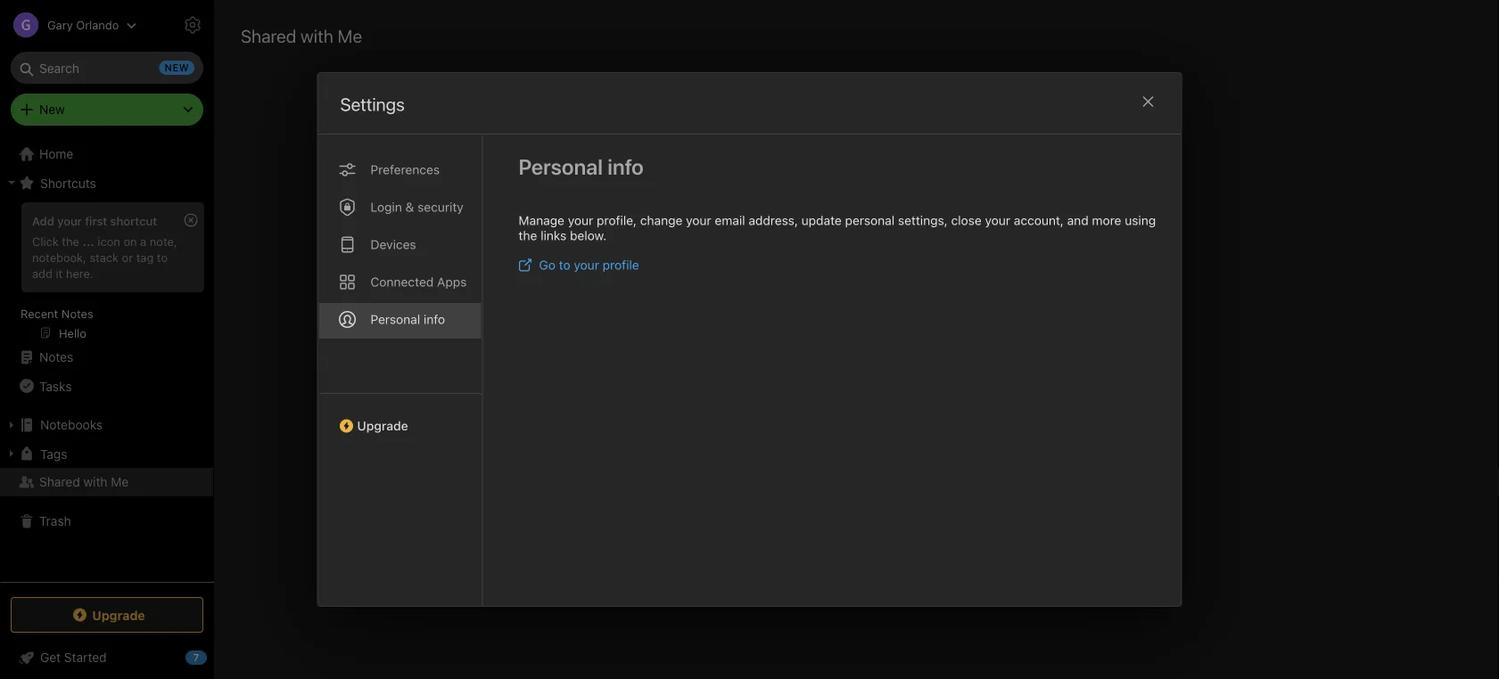 Task type: locate. For each thing, give the bounding box(es) containing it.
1 vertical spatial shared
[[39, 475, 80, 490]]

shortcuts button
[[0, 169, 213, 197]]

tree containing home
[[0, 140, 214, 582]]

0 vertical spatial me
[[338, 25, 362, 46]]

personal
[[519, 154, 603, 179], [371, 312, 420, 327]]

None search field
[[23, 52, 191, 84]]

the inside group
[[62, 235, 79, 248]]

recent notes
[[21, 307, 93, 320]]

or
[[122, 251, 133, 264]]

upgrade button inside tab list
[[318, 393, 482, 441]]

shared
[[241, 25, 296, 46], [39, 475, 80, 490]]

icon
[[98, 235, 120, 248]]

shared right settings 'icon'
[[241, 25, 296, 46]]

1 horizontal spatial upgrade
[[357, 419, 408, 434]]

1 vertical spatial upgrade
[[92, 608, 145, 623]]

home link
[[0, 140, 214, 169]]

info
[[608, 154, 644, 179], [424, 312, 445, 327]]

notebook,
[[32, 251, 86, 264]]

1 vertical spatial personal
[[371, 312, 420, 327]]

tasks button
[[0, 372, 213, 401]]

info up profile,
[[608, 154, 644, 179]]

security
[[418, 200, 464, 215]]

to inside icon on a note, notebook, stack or tag to add it here.
[[157, 251, 168, 264]]

tags button
[[0, 440, 213, 468]]

personal down connected
[[371, 312, 420, 327]]

notes right recent
[[61, 307, 93, 320]]

tag
[[136, 251, 154, 264]]

0 horizontal spatial the
[[62, 235, 79, 248]]

0 horizontal spatial shared with me
[[39, 475, 129, 490]]

more
[[1092, 213, 1122, 228]]

0 horizontal spatial personal
[[371, 312, 420, 327]]

me up settings
[[338, 25, 362, 46]]

group containing add your first shortcut
[[0, 197, 213, 351]]

close image
[[1138, 91, 1159, 112]]

...
[[83, 235, 94, 248]]

0 horizontal spatial me
[[111, 475, 129, 490]]

trash link
[[0, 508, 213, 536]]

1 horizontal spatial with
[[301, 25, 333, 46]]

upgrade
[[357, 419, 408, 434], [92, 608, 145, 623]]

using
[[1125, 213, 1156, 228]]

with
[[301, 25, 333, 46], [83, 475, 108, 490]]

0 vertical spatial shared
[[241, 25, 296, 46]]

0 vertical spatial shared with me
[[241, 25, 362, 46]]

below.
[[570, 228, 607, 243]]

notes inside group
[[61, 307, 93, 320]]

me
[[338, 25, 362, 46], [111, 475, 129, 490]]

the down manage
[[519, 228, 537, 243]]

personal up manage
[[519, 154, 603, 179]]

1 vertical spatial me
[[111, 475, 129, 490]]

the
[[519, 228, 537, 243], [62, 235, 79, 248]]

1 vertical spatial info
[[424, 312, 445, 327]]

0 vertical spatial personal info
[[519, 154, 644, 179]]

info down connected apps
[[424, 312, 445, 327]]

0 horizontal spatial upgrade button
[[11, 598, 203, 633]]

1 vertical spatial personal info
[[371, 312, 445, 327]]

stack
[[90, 251, 119, 264]]

personal inside tab list
[[371, 312, 420, 327]]

personal info down connected
[[371, 312, 445, 327]]

1 vertical spatial with
[[83, 475, 108, 490]]

1 vertical spatial shared with me
[[39, 475, 129, 490]]

tab list
[[318, 135, 483, 607]]

add
[[32, 267, 53, 280]]

me down tags button
[[111, 475, 129, 490]]

0 horizontal spatial shared
[[39, 475, 80, 490]]

shared inside tree
[[39, 475, 80, 490]]

add
[[32, 214, 54, 228]]

upgrade button
[[318, 393, 482, 441], [11, 598, 203, 633]]

tree
[[0, 140, 214, 582]]

tasks
[[39, 379, 72, 394]]

personal info
[[519, 154, 644, 179], [371, 312, 445, 327]]

go to your profile
[[539, 258, 639, 273]]

shortcuts
[[40, 176, 96, 190]]

0 vertical spatial upgrade button
[[318, 393, 482, 441]]

to
[[157, 251, 168, 264], [559, 258, 571, 273]]

your right close on the right top
[[985, 213, 1011, 228]]

1 vertical spatial upgrade button
[[11, 598, 203, 633]]

notes link
[[0, 343, 213, 372]]

0 vertical spatial upgrade
[[357, 419, 408, 434]]

1 horizontal spatial info
[[608, 154, 644, 179]]

shared with me
[[241, 25, 362, 46], [39, 475, 129, 490]]

group
[[0, 197, 213, 351]]

your left email
[[686, 213, 712, 228]]

0 horizontal spatial upgrade
[[92, 608, 145, 623]]

the left ...
[[62, 235, 79, 248]]

your
[[568, 213, 594, 228], [686, 213, 712, 228], [985, 213, 1011, 228], [57, 214, 82, 228], [574, 258, 600, 273]]

notes
[[61, 307, 93, 320], [39, 350, 73, 365]]

1 horizontal spatial upgrade button
[[318, 393, 482, 441]]

&
[[406, 200, 414, 215]]

change
[[640, 213, 683, 228]]

0 horizontal spatial info
[[424, 312, 445, 327]]

0 vertical spatial personal
[[519, 154, 603, 179]]

notes up "tasks"
[[39, 350, 73, 365]]

tags
[[40, 447, 67, 461]]

personal
[[845, 213, 895, 228]]

it
[[56, 267, 63, 280]]

1 horizontal spatial the
[[519, 228, 537, 243]]

to right the "go"
[[559, 258, 571, 273]]

0 vertical spatial with
[[301, 25, 333, 46]]

trash
[[39, 514, 71, 529]]

connected apps
[[371, 275, 467, 290]]

shared down tags
[[39, 475, 80, 490]]

your up click the ...
[[57, 214, 82, 228]]

0 horizontal spatial to
[[157, 251, 168, 264]]

note,
[[150, 235, 177, 248]]

personal info up profile,
[[519, 154, 644, 179]]

0 vertical spatial notes
[[61, 307, 93, 320]]

1 horizontal spatial shared
[[241, 25, 296, 46]]

0 horizontal spatial personal info
[[371, 312, 445, 327]]

your up below.
[[568, 213, 594, 228]]

expand notebooks image
[[4, 418, 19, 433]]

to down note,
[[157, 251, 168, 264]]



Task type: describe. For each thing, give the bounding box(es) containing it.
shared with me link
[[0, 468, 213, 497]]

login
[[371, 200, 402, 215]]

settings,
[[898, 213, 948, 228]]

links
[[541, 228, 567, 243]]

me inside tree
[[111, 475, 129, 490]]

new button
[[11, 94, 203, 126]]

your inside group
[[57, 214, 82, 228]]

a
[[140, 235, 147, 248]]

1 horizontal spatial to
[[559, 258, 571, 273]]

your down below.
[[574, 258, 600, 273]]

here.
[[66, 267, 93, 280]]

1 vertical spatial notes
[[39, 350, 73, 365]]

close
[[952, 213, 982, 228]]

recent
[[21, 307, 58, 320]]

profile
[[603, 258, 639, 273]]

personal info inside tab list
[[371, 312, 445, 327]]

new
[[39, 102, 65, 117]]

notebooks link
[[0, 411, 213, 440]]

settings
[[340, 94, 405, 115]]

go to your profile button
[[519, 258, 639, 273]]

notebooks
[[40, 418, 103, 433]]

1 horizontal spatial me
[[338, 25, 362, 46]]

devices
[[371, 237, 416, 252]]

update
[[802, 213, 842, 228]]

go
[[539, 258, 556, 273]]

the inside manage your profile, change your email address, update personal settings, close your account, and more using the links below.
[[519, 228, 537, 243]]

shared with me element
[[214, 0, 1500, 680]]

click the ...
[[32, 235, 94, 248]]

0 horizontal spatial with
[[83, 475, 108, 490]]

login & security
[[371, 200, 464, 215]]

1 horizontal spatial shared with me
[[241, 25, 362, 46]]

on
[[124, 235, 137, 248]]

icon on a note, notebook, stack or tag to add it here.
[[32, 235, 177, 280]]

click
[[32, 235, 59, 248]]

email
[[715, 213, 746, 228]]

preferences
[[371, 162, 440, 177]]

1 horizontal spatial personal info
[[519, 154, 644, 179]]

Search text field
[[23, 52, 191, 84]]

add your first shortcut
[[32, 214, 157, 228]]

connected
[[371, 275, 434, 290]]

manage
[[519, 213, 565, 228]]

settings image
[[182, 14, 203, 36]]

shared with me inside tree
[[39, 475, 129, 490]]

account,
[[1014, 213, 1064, 228]]

first
[[85, 214, 107, 228]]

manage your profile, change your email address, update personal settings, close your account, and more using the links below.
[[519, 213, 1156, 243]]

shortcut
[[110, 214, 157, 228]]

profile,
[[597, 213, 637, 228]]

home
[[39, 147, 73, 161]]

expand tags image
[[4, 447, 19, 461]]

0 vertical spatial info
[[608, 154, 644, 179]]

apps
[[437, 275, 467, 290]]

address,
[[749, 213, 798, 228]]

and
[[1068, 213, 1089, 228]]

1 horizontal spatial personal
[[519, 154, 603, 179]]

tab list containing preferences
[[318, 135, 483, 607]]



Task type: vqa. For each thing, say whether or not it's contained in the screenshot.
MENU ITEM
no



